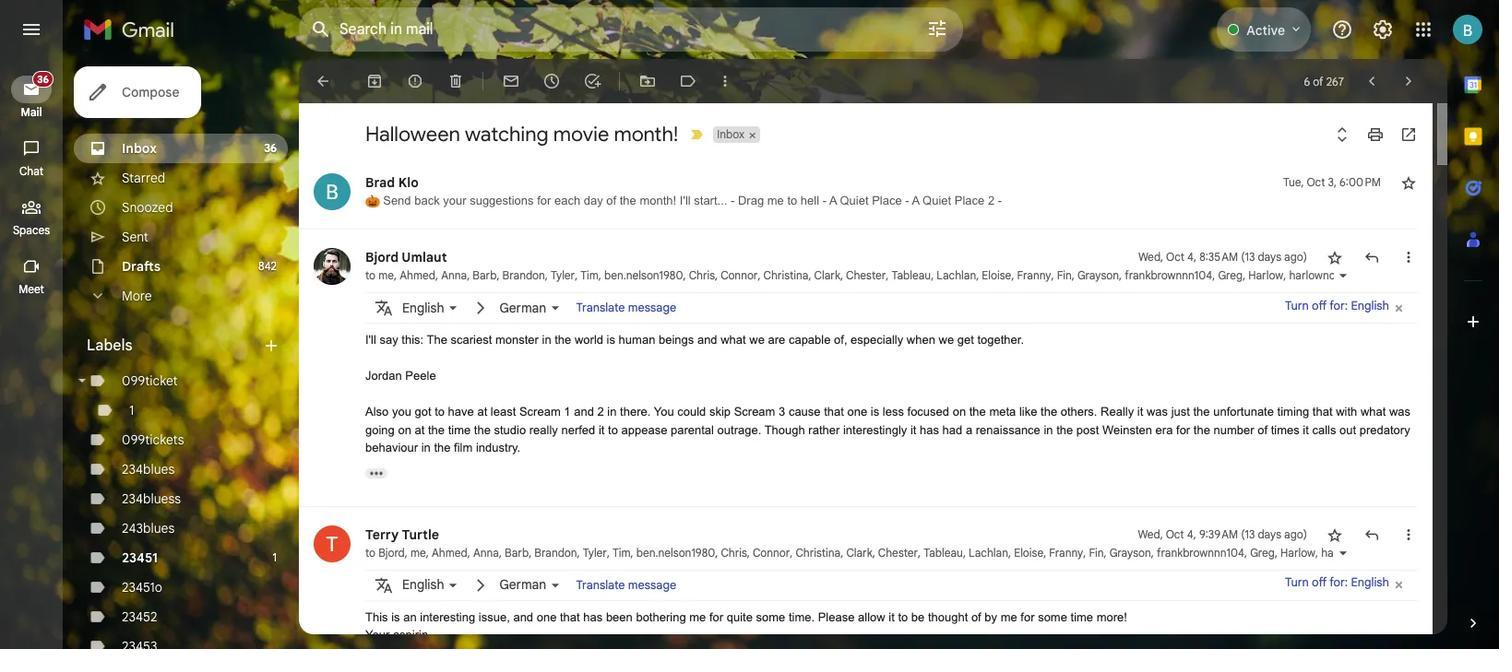 Task type: describe. For each thing, give the bounding box(es) containing it.
1 vertical spatial barb
[[505, 546, 529, 560]]

0 horizontal spatial at
[[415, 423, 425, 437]]

not starred image for wed, oct 4, 8:35 am (13 days ago)
[[1326, 248, 1345, 267]]

the right just
[[1194, 405, 1210, 419]]

0 vertical spatial greg
[[1219, 269, 1243, 282]]

the left film
[[434, 441, 451, 455]]

an
[[403, 610, 417, 624]]

1 horizontal spatial is
[[607, 333, 616, 347]]

starred link
[[122, 170, 165, 186]]

for left the quite
[[710, 610, 724, 624]]

wed, oct 4, 8:35 am (13 days ago)
[[1139, 250, 1308, 264]]

1 vertical spatial greg
[[1251, 546, 1275, 560]]

234blues link
[[122, 461, 175, 478]]

1 vertical spatial on
[[398, 423, 412, 437]]

drag
[[738, 194, 764, 208]]

out
[[1340, 423, 1357, 437]]

6 of 267
[[1304, 74, 1345, 88]]

german list box for terry turtle
[[500, 573, 565, 598]]

especially
[[851, 333, 904, 347]]

show details image
[[1338, 270, 1349, 281]]

of right 'day'
[[607, 194, 617, 208]]

parental
[[671, 423, 714, 437]]

1 horizontal spatial tyler
[[583, 546, 607, 560]]

for right by
[[1021, 610, 1035, 624]]

0 vertical spatial harlownoah1
[[1290, 269, 1353, 282]]

6:00 pm
[[1340, 175, 1382, 189]]

me right by
[[1001, 610, 1018, 624]]

least
[[491, 405, 516, 419]]

1 vertical spatial lachlan
[[969, 546, 1009, 560]]

to left 'have'
[[435, 405, 445, 419]]

Not starred checkbox
[[1326, 526, 1345, 544]]

terry turtle
[[365, 527, 439, 543]]

others.
[[1061, 405, 1098, 419]]

also
[[365, 405, 389, 419]]

to left appease
[[608, 423, 618, 437]]

1 vertical spatial in
[[608, 405, 617, 419]]

one inside 'also you got to have at least scream 1 and 2 in there. you could skip scream 3 cause that one is less focused on the meta like the others. really it was just the unfortunate timing that with what was going on at the time the studio really nerfed it to appease parental outrage. though rather interestingly it has had a renaissance in the post weinsten era for the number of times it calls out predatory behaviour in the film industry.'
[[848, 405, 868, 419]]

0 vertical spatial oct
[[1307, 175, 1326, 189]]

movie
[[553, 122, 609, 147]]

aspirin,
[[393, 628, 432, 642]]

1 horizontal spatial clark
[[847, 546, 873, 560]]

time inside the 'this is an interesting issue, and one that has been bothering me for quite some time. please allow it to be thought of by me for some time more! your aspirin,'
[[1071, 610, 1094, 624]]

number
[[1214, 423, 1255, 437]]

the up a
[[970, 405, 986, 419]]

2 - from the left
[[823, 194, 827, 208]]

1 vertical spatial ben.nelson1980
[[637, 546, 715, 560]]

tue, oct 3, 6:00 pm
[[1284, 175, 1382, 189]]

ago) for turtle
[[1285, 527, 1308, 541]]

unfortunate
[[1214, 405, 1274, 419]]

report spam image
[[406, 72, 425, 90]]

1 scream from the left
[[520, 405, 561, 419]]

0 vertical spatial i'll
[[680, 194, 691, 208]]

off for umlaut
[[1312, 299, 1327, 313]]

099tickets
[[122, 432, 184, 449]]

6
[[1304, 74, 1311, 88]]

turtle
[[402, 527, 439, 543]]

you got
[[392, 405, 431, 419]]

time inside 'also you got to have at least scream 1 and 2 in there. you could skip scream 3 cause that one is less focused on the meta like the others. really it was just the unfortunate timing that with what was going on at the time the studio really nerfed it to appease parental outrage. though rather interestingly it has had a renaissance in the post weinsten era for the number of times it calls out predatory behaviour in the film industry.'
[[448, 423, 471, 437]]

0 vertical spatial connor
[[721, 269, 758, 282]]

behaviour
[[365, 441, 418, 455]]

1 vertical spatial ahmed
[[432, 546, 468, 560]]

0 vertical spatial ben.nelson1980
[[604, 269, 683, 282]]

3
[[779, 405, 786, 419]]

0 horizontal spatial in
[[421, 441, 431, 455]]

gmail image
[[83, 11, 184, 48]]

0 vertical spatial chester
[[846, 269, 886, 282]]

1 vertical spatial 36
[[264, 141, 277, 155]]

1 vertical spatial franny
[[1050, 546, 1084, 560]]

it inside the 'this is an interesting issue, and one that has been bothering me for quite some time. please allow it to be thought of by me for some time more! your aspirin,'
[[889, 610, 895, 624]]

to down the terry
[[365, 546, 376, 560]]

allow
[[858, 610, 886, 624]]

are
[[768, 333, 786, 347]]

has inside the 'this is an interesting issue, and one that has been bothering me for quite some time. please allow it to be thought of by me for some time more! your aspirin,'
[[584, 610, 603, 624]]

chat
[[19, 164, 43, 178]]

industry.
[[476, 441, 521, 455]]

post
[[1077, 423, 1100, 437]]

0 vertical spatial in
[[542, 333, 552, 347]]

day
[[584, 194, 603, 208]]

peele
[[405, 369, 436, 383]]

for left each
[[537, 194, 551, 208]]

a
[[966, 423, 973, 437]]

1 horizontal spatial at
[[478, 405, 488, 419]]

your
[[365, 628, 390, 642]]

going
[[365, 423, 395, 437]]

not starred image
[[1326, 526, 1345, 544]]

move to image
[[639, 72, 657, 90]]

quite
[[727, 610, 753, 624]]

23451 link
[[122, 550, 158, 567]]

0 vertical spatial lachlan
[[937, 269, 977, 282]]

meet
[[19, 282, 44, 296]]

not starred image for tue, oct 3, 6:00 pm
[[1400, 174, 1418, 192]]

you
[[654, 405, 674, 419]]

renaissance in
[[976, 423, 1054, 437]]

1 vertical spatial chester
[[878, 546, 918, 560]]

timing
[[1278, 405, 1310, 419]]

film
[[454, 441, 473, 455]]

era
[[1156, 423, 1173, 437]]

inbox for inbox link
[[122, 140, 157, 157]]

german list box for bjord umlaut
[[500, 296, 565, 321]]

the left world
[[555, 333, 572, 347]]

bjord umlaut
[[365, 249, 447, 266]]

the down "others."
[[1057, 423, 1074, 437]]

days for terry turtle
[[1258, 527, 1282, 541]]

show details image
[[1338, 548, 1349, 559]]

0 horizontal spatial what
[[721, 333, 746, 347]]

0 vertical spatial month!
[[614, 122, 678, 147]]

the right 'day'
[[620, 194, 637, 208]]

1 a from the left
[[830, 194, 837, 208]]

more button
[[74, 281, 288, 311]]

show trimmed content image
[[365, 468, 388, 479]]

0 horizontal spatial barb
[[473, 269, 497, 282]]

1 horizontal spatial on
[[953, 405, 966, 419]]

1 we from the left
[[750, 333, 765, 347]]

umlaut
[[402, 249, 447, 266]]

more image
[[716, 72, 735, 90]]

what inside 'also you got to have at least scream 1 and 2 in there. you could skip scream 3 cause that one is less focused on the meta like the others. really it was just the unfortunate timing that with what was going on at the time the studio really nerfed it to appease parental outrage. though rather interestingly it has had a renaissance in the post weinsten era for the number of times it calls out predatory behaviour in the film industry.'
[[1361, 405, 1387, 419]]

the left number
[[1194, 423, 1211, 437]]

off for turtle
[[1312, 576, 1327, 591]]

been
[[606, 610, 633, 624]]

studio
[[494, 423, 526, 437]]

focused
[[908, 405, 950, 419]]

could
[[678, 405, 706, 419]]

tue, oct 3, 6:00 pm cell
[[1284, 174, 1382, 192]]

this:
[[402, 333, 424, 347]]

it right 'nerfed'
[[599, 423, 605, 437]]

me right bothering
[[690, 610, 706, 624]]

it left calls
[[1303, 423, 1309, 437]]

0 vertical spatial ahmed
[[400, 269, 436, 282]]

sent link
[[122, 229, 148, 245]]

together.
[[978, 333, 1024, 347]]

english list box for terry turtle
[[402, 573, 463, 598]]

watching
[[465, 122, 549, 147]]

0 horizontal spatial eloise
[[982, 269, 1012, 282]]

oct for umlaut
[[1167, 250, 1185, 264]]

your
[[443, 194, 467, 208]]

4, for turtle
[[1188, 527, 1197, 541]]

had
[[943, 423, 963, 437]]

oct for turtle
[[1166, 527, 1185, 541]]

english option for umlaut
[[402, 296, 444, 321]]

snoozed link
[[122, 199, 173, 216]]

the up 'industry.'
[[474, 423, 491, 437]]

23451o link
[[122, 580, 162, 596]]

1 horizontal spatial chris
[[721, 546, 747, 560]]

2 horizontal spatial and
[[698, 333, 718, 347]]

1 vertical spatial christina
[[796, 546, 841, 560]]

1 horizontal spatial that
[[824, 405, 844, 419]]

0 vertical spatial bjord
[[365, 249, 399, 266]]

nerfed
[[562, 423, 596, 437]]

of inside 'also you got to have at least scream 1 and 2 in there. you could skip scream 3 cause that one is less focused on the meta like the others. really it was just the unfortunate timing that with what was going on at the time the studio really nerfed it to appease parental outrage. though rather interestingly it has had a renaissance in the post weinsten era for the number of times it calls out predatory behaviour in the film industry.'
[[1258, 423, 1268, 437]]

2 a from the left
[[912, 194, 920, 208]]

234blues
[[122, 461, 175, 478]]

really
[[1101, 405, 1134, 419]]

send
[[383, 194, 411, 208]]

1 vertical spatial grayson
[[1110, 546, 1152, 560]]

0 vertical spatial christina
[[764, 269, 809, 282]]

to left hell
[[788, 194, 798, 208]]

0 horizontal spatial chris
[[689, 269, 715, 282]]

1 vertical spatial harlow
[[1281, 546, 1316, 560]]

0 vertical spatial brandon
[[503, 269, 545, 282]]

wed, for terry turtle
[[1138, 527, 1164, 541]]

snooze image
[[543, 72, 561, 90]]

predatory
[[1360, 423, 1411, 437]]

beings
[[659, 333, 694, 347]]

scariest
[[451, 333, 492, 347]]

german for terry turtle
[[500, 577, 547, 593]]

0 horizontal spatial anna
[[441, 269, 467, 282]]

0 vertical spatial tableau
[[892, 269, 931, 282]]

Search in mail text field
[[340, 20, 875, 39]]

message for bjord umlaut
[[628, 301, 677, 316]]

less
[[883, 405, 904, 419]]

spaces
[[13, 223, 50, 237]]

2 was from the left
[[1390, 405, 1411, 419]]

labels image
[[679, 72, 698, 90]]

support image
[[1332, 18, 1354, 41]]

2 some from the left
[[1038, 610, 1068, 624]]

1 vertical spatial connor
[[753, 546, 790, 560]]

is inside 'also you got to have at least scream 1 and 2 in there. you could skip scream 3 cause that one is less focused on the meta like the others. really it was just the unfortunate timing that with what was going on at the time the studio really nerfed it to appease parental outrage. though rather interestingly it has had a renaissance in the post weinsten era for the number of times it calls out predatory behaviour in the film industry.'
[[871, 405, 880, 419]]

i'll say this: the scariest monster in the world is human beings and what we are capable of, especially when we get together.
[[365, 333, 1024, 347]]

translate message for bjord umlaut
[[576, 301, 677, 316]]

back to inbox image
[[314, 72, 332, 90]]

1 some from the left
[[756, 610, 786, 624]]

is inside the 'this is an interesting issue, and one that has been bothering me for quite some time. please allow it to be thought of by me for some time more! your aspirin,'
[[391, 610, 400, 624]]

it down the focused
[[911, 423, 917, 437]]

suggestions
[[470, 194, 534, 208]]

more
[[122, 288, 152, 305]]

to down bjord umlaut
[[365, 269, 376, 282]]

2 quiet from the left
[[923, 194, 952, 208]]

0 vertical spatial grayson
[[1078, 269, 1119, 282]]

4, for umlaut
[[1188, 250, 1197, 264]]

labels
[[87, 337, 133, 355]]

say
[[380, 333, 398, 347]]

wed, oct 4, 8:35 am (13 days ago) cell
[[1139, 248, 1308, 267]]

0 horizontal spatial clark
[[815, 269, 841, 282]]



Task type: vqa. For each thing, say whether or not it's contained in the screenshot.
10 for estimate
no



Task type: locate. For each thing, give the bounding box(es) containing it.
2 wed, from the top
[[1138, 527, 1164, 541]]

drafts
[[122, 258, 161, 275]]

add to tasks image
[[583, 72, 602, 90]]

1 horizontal spatial fin
[[1089, 546, 1104, 560]]

franny
[[1018, 269, 1052, 282], [1050, 546, 1084, 560]]

36
[[37, 73, 49, 86], [264, 141, 277, 155]]

outrage.
[[718, 423, 762, 437]]

inbox for inbox button
[[717, 127, 745, 141]]

2 for: from the top
[[1330, 576, 1348, 591]]

0 vertical spatial translate
[[576, 301, 625, 316]]

inbox down more image
[[717, 127, 745, 141]]

0 vertical spatial german list box
[[500, 296, 565, 321]]

english list box up the
[[402, 296, 463, 321]]

1 horizontal spatial 36
[[264, 141, 277, 155]]

2 off from the top
[[1312, 576, 1327, 591]]

rather
[[809, 423, 840, 437]]

bjord
[[365, 249, 399, 266], [379, 546, 405, 560]]

1 horizontal spatial tim
[[613, 546, 631, 560]]

1 vertical spatial one
[[537, 610, 557, 624]]

1 vertical spatial turn off for: english
[[1286, 576, 1390, 591]]

tab list
[[1448, 59, 1500, 583]]

and up 'nerfed'
[[574, 405, 594, 419]]

each
[[555, 194, 581, 208]]

anna down umlaut
[[441, 269, 467, 282]]

2 horizontal spatial that
[[1313, 405, 1333, 419]]

to inside the 'this is an interesting issue, and one that has been bothering me for quite some time. please allow it to be thought of by me for some time more! your aspirin,'
[[898, 610, 908, 624]]

0 vertical spatial turn
[[1286, 299, 1309, 313]]

2 vertical spatial in
[[421, 441, 431, 455]]

0 vertical spatial eloise
[[982, 269, 1012, 282]]

english option
[[402, 296, 444, 321], [402, 573, 444, 598]]

klo
[[399, 174, 419, 191]]

1 horizontal spatial anna
[[473, 546, 499, 560]]

meet heading
[[0, 282, 63, 297]]

that inside the 'this is an interesting issue, and one that has been bothering me for quite some time. please allow it to be thought of by me for some time more! your aspirin,'
[[560, 610, 580, 624]]

2 horizontal spatial 1
[[564, 405, 571, 419]]

23452 link
[[122, 609, 157, 626]]

german for bjord umlaut
[[500, 299, 547, 316]]

list containing brad klo
[[299, 155, 1500, 650]]

terry
[[365, 527, 399, 543]]

267
[[1327, 74, 1345, 88]]

1 horizontal spatial 2
[[988, 194, 995, 208]]

1 vertical spatial german list box
[[500, 573, 565, 598]]

clark up "allow"
[[847, 546, 873, 560]]

translate message
[[576, 301, 677, 316], [576, 578, 677, 593]]

1 vertical spatial (13
[[1241, 527, 1256, 541]]

2 horizontal spatial is
[[871, 405, 880, 419]]

chat heading
[[0, 164, 63, 179]]

1 horizontal spatial scream
[[734, 405, 776, 419]]

1 vertical spatial harlownoah1
[[1322, 546, 1385, 560]]

0 vertical spatial german
[[500, 299, 547, 316]]

0 vertical spatial tyler
[[551, 269, 575, 282]]

1 vertical spatial message
[[628, 578, 677, 593]]

have
[[448, 405, 474, 419]]

1 horizontal spatial eloise
[[1014, 546, 1044, 560]]

(13 right 9:39 am
[[1241, 527, 1256, 541]]

842
[[258, 259, 277, 273]]

8:35 am
[[1200, 250, 1239, 264]]

translate for turtle
[[576, 578, 625, 593]]

243blues link
[[122, 521, 175, 537]]

turn off for: english
[[1286, 299, 1390, 313], [1286, 576, 1390, 591]]

1 horizontal spatial was
[[1390, 405, 1411, 419]]

at down you got
[[415, 423, 425, 437]]

0 vertical spatial frankbrownnn104
[[1125, 269, 1213, 282]]

compose
[[122, 84, 179, 101]]

has down the focused
[[920, 423, 940, 437]]

i'll left "say"
[[365, 333, 376, 347]]

was up predatory
[[1390, 405, 1411, 419]]

in right behaviour
[[421, 441, 431, 455]]

me right drag
[[768, 194, 784, 208]]

frankbrownnn104
[[1125, 269, 1213, 282], [1157, 546, 1245, 560]]

german option up issue,
[[500, 573, 547, 598]]

in left there.
[[608, 405, 617, 419]]

wed, left 8:35 am
[[1139, 250, 1164, 264]]

of left the times
[[1258, 423, 1268, 437]]

1 german list box from the top
[[500, 296, 565, 321]]

mark as unread image
[[502, 72, 521, 90]]

message for terry turtle
[[628, 578, 677, 593]]

2 english list box from the top
[[402, 573, 463, 598]]

(13 inside wed, oct 4, 8:35 am (13 days ago) cell
[[1241, 250, 1256, 264]]

1 vertical spatial eloise
[[1014, 546, 1044, 560]]

not starred image right 6:00 pm
[[1400, 174, 1418, 192]]

ahmed down umlaut
[[400, 269, 436, 282]]

wed, for bjord umlaut
[[1139, 250, 1164, 264]]

on down you got
[[398, 423, 412, 437]]

is left an
[[391, 610, 400, 624]]

days for bjord umlaut
[[1258, 250, 1282, 264]]

chris
[[689, 269, 715, 282], [721, 546, 747, 560]]

connor down drag
[[721, 269, 758, 282]]

translate message for terry turtle
[[576, 578, 677, 593]]

interestingly
[[843, 423, 907, 437]]

-
[[731, 194, 735, 208], [823, 194, 827, 208], [906, 194, 910, 208], [998, 194, 1002, 208]]

099ticket link
[[122, 373, 178, 389]]

was up "era"
[[1147, 405, 1168, 419]]

of inside the 'this is an interesting issue, and one that has been bothering me for quite some time. please allow it to be thought of by me for some time more! your aspirin,'
[[972, 610, 982, 624]]

1 turn from the top
[[1286, 299, 1309, 313]]

english list box for bjord umlaut
[[402, 296, 463, 321]]

1 horizontal spatial one
[[848, 405, 868, 419]]

translate for umlaut
[[576, 301, 625, 316]]

in
[[542, 333, 552, 347], [608, 405, 617, 419], [421, 441, 431, 455]]

this is an interesting issue, and one that has been bothering me for quite some time. please allow it to be thought of by me for some time more! your aspirin,
[[365, 610, 1128, 642]]

4, left 8:35 am
[[1188, 250, 1197, 264]]

when
[[907, 333, 936, 347]]

1 vertical spatial 4,
[[1188, 527, 1197, 541]]

frankbrownnn104 down 9:39 am
[[1157, 546, 1245, 560]]

capable
[[789, 333, 831, 347]]

1 german from the top
[[500, 299, 547, 316]]

0 vertical spatial tim
[[581, 269, 599, 282]]

0 vertical spatial time
[[448, 423, 471, 437]]

mail heading
[[0, 105, 63, 120]]

1 german option from the top
[[500, 296, 547, 321]]

month!
[[614, 122, 678, 147], [640, 194, 677, 208]]

search in mail image
[[305, 13, 338, 46]]

ago) for umlaut
[[1285, 250, 1308, 264]]

interesting
[[420, 610, 476, 624]]

clark
[[815, 269, 841, 282], [847, 546, 873, 560]]

9:39 am
[[1200, 527, 1239, 541]]

not starred checkbox for tue, oct 3, 6:00 pm
[[1400, 174, 1418, 192]]

2 english option from the top
[[402, 573, 444, 598]]

english list box
[[402, 296, 463, 321], [402, 573, 463, 598]]

that up calls
[[1313, 405, 1333, 419]]

we left get
[[939, 333, 954, 347]]

spaces heading
[[0, 223, 63, 238]]

bjord down the terry
[[379, 546, 405, 560]]

0 horizontal spatial a
[[830, 194, 837, 208]]

inbox inside button
[[717, 127, 745, 141]]

that
[[824, 405, 844, 419], [1313, 405, 1333, 419], [560, 610, 580, 624]]

settings image
[[1372, 18, 1394, 41]]

0 vertical spatial at
[[478, 405, 488, 419]]

was
[[1147, 405, 1168, 419], [1390, 405, 1411, 419]]

1 english option from the top
[[402, 296, 444, 321]]

at left the least
[[478, 405, 488, 419]]

0 horizontal spatial time
[[448, 423, 471, 437]]

the right like
[[1041, 405, 1058, 419]]

times
[[1271, 423, 1300, 437]]

anna
[[441, 269, 467, 282], [473, 546, 499, 560]]

also you got to have at least scream 1 and 2 in there. you could skip scream 3 cause that one is less focused on the meta like the others. really it was just the unfortunate timing that with what was going on at the time the studio really nerfed it to appease parental outrage. though rather interestingly it has had a renaissance in the post weinsten era for the number of times it calls out predatory behaviour in the film industry.
[[365, 405, 1411, 455]]

(13 inside wed, oct 4, 9:39 am (13 days ago) cell
[[1241, 527, 1256, 541]]

0 vertical spatial fin
[[1057, 269, 1072, 282]]

one
[[848, 405, 868, 419], [537, 610, 557, 624]]

and inside the 'this is an interesting issue, and one that has been bothering me for quite some time. please allow it to be thought of by me for some time more! your aspirin,'
[[513, 610, 534, 624]]

1 translate message from the top
[[576, 301, 677, 316]]

place
[[872, 194, 902, 208], [955, 194, 985, 208]]

1 vertical spatial brandon
[[535, 546, 577, 560]]

chris up the quite
[[721, 546, 747, 560]]

ahmed down turtle
[[432, 546, 468, 560]]

clark up of,
[[815, 269, 841, 282]]

4 - from the left
[[998, 194, 1002, 208]]

more!
[[1097, 610, 1128, 624]]

1 vertical spatial english option
[[402, 573, 444, 598]]

1 horizontal spatial and
[[574, 405, 594, 419]]

1 vertical spatial what
[[1361, 405, 1387, 419]]

1 english list box from the top
[[402, 296, 463, 321]]

1 horizontal spatial has
[[920, 423, 940, 437]]

36 link
[[11, 71, 54, 103]]

one inside the 'this is an interesting issue, and one that has been bothering me for quite some time. please allow it to be thought of by me for some time more! your aspirin,'
[[537, 610, 557, 624]]

0 horizontal spatial not starred image
[[1326, 248, 1345, 267]]

2 translate message from the top
[[576, 578, 677, 593]]

2 horizontal spatial in
[[608, 405, 617, 419]]

0 horizontal spatial place
[[872, 194, 902, 208]]

1 vertical spatial english list box
[[402, 573, 463, 598]]

0 vertical spatial harlow
[[1249, 269, 1284, 282]]

halloween watching movie month!
[[365, 122, 678, 147]]

on
[[953, 405, 966, 419], [398, 423, 412, 437]]

1 quiet from the left
[[840, 194, 869, 208]]

23451o
[[122, 580, 162, 596]]

0 vertical spatial for:
[[1330, 299, 1348, 313]]

0 vertical spatial and
[[698, 333, 718, 347]]

what
[[721, 333, 746, 347], [1361, 405, 1387, 419]]

english option for turtle
[[402, 573, 444, 598]]

it up weinsten
[[1138, 405, 1144, 419]]

navigation containing mail
[[0, 59, 65, 650]]

1 (13 from the top
[[1241, 250, 1256, 264]]

1 translate from the top
[[576, 301, 625, 316]]

turn off for: english for terry turtle
[[1286, 576, 1390, 591]]

this
[[365, 610, 388, 624]]

2 message from the top
[[628, 578, 677, 593]]

0 vertical spatial one
[[848, 405, 868, 419]]

(13 for terry turtle
[[1241, 527, 1256, 541]]

2
[[988, 194, 995, 208], [598, 405, 604, 419]]

1 days from the top
[[1258, 250, 1282, 264]]

of
[[1313, 74, 1324, 88], [607, 194, 617, 208], [1258, 423, 1268, 437], [972, 610, 982, 624]]

23451
[[122, 550, 158, 567]]

tableau up when
[[892, 269, 931, 282]]

lachlan up get
[[937, 269, 977, 282]]

archive image
[[365, 72, 384, 90]]

time down 'have'
[[448, 423, 471, 437]]

for down just
[[1177, 423, 1191, 437]]

0 horizontal spatial greg
[[1219, 269, 1243, 282]]

english
[[1352, 299, 1390, 313], [402, 299, 444, 316], [1352, 576, 1390, 591], [402, 577, 444, 593]]

main menu image
[[20, 18, 42, 41]]

2 turn from the top
[[1286, 576, 1309, 591]]

turn off for: english for bjord umlaut
[[1286, 299, 1390, 313]]

1 inside 'also you got to have at least scream 1 and 2 in there. you could skip scream 3 cause that one is less focused on the meta like the others. really it was just the unfortunate timing that with what was going on at the time the studio really nerfed it to appease parental outrage. though rather interestingly it has had a renaissance in the post weinsten era for the number of times it calls out predatory behaviour in the film industry.'
[[564, 405, 571, 419]]

for
[[537, 194, 551, 208], [1177, 423, 1191, 437], [710, 610, 724, 624], [1021, 610, 1035, 624]]

greg down wed, oct 4, 9:39 am (13 days ago) cell
[[1251, 546, 1275, 560]]

1 horizontal spatial 1
[[273, 551, 277, 565]]

some left time.
[[756, 610, 786, 624]]

1 place from the left
[[872, 194, 902, 208]]

has inside 'also you got to have at least scream 1 and 2 in there. you could skip scream 3 cause that one is less focused on the meta like the others. really it was just the unfortunate timing that with what was going on at the time the studio really nerfed it to appease parental outrage. though rather interestingly it has had a renaissance in the post weinsten era for the number of times it calls out predatory behaviour in the film industry.'
[[920, 423, 940, 437]]

ben.nelson1980 up human
[[604, 269, 683, 282]]

has
[[920, 423, 940, 437], [584, 610, 603, 624]]

099ticket
[[122, 373, 178, 389]]

3,
[[1329, 175, 1337, 189]]

2 (13 from the top
[[1241, 527, 1256, 541]]

1 vertical spatial days
[[1258, 527, 1282, 541]]

anna up issue,
[[473, 546, 499, 560]]

0 horizontal spatial tyler
[[551, 269, 575, 282]]

compose button
[[74, 66, 202, 118]]

2 we from the left
[[939, 333, 954, 347]]

1 horizontal spatial inbox
[[717, 127, 745, 141]]

2 ago) from the top
[[1285, 527, 1308, 541]]

the down you got
[[428, 423, 445, 437]]

message
[[628, 301, 677, 316], [628, 578, 677, 593]]

translate up world
[[576, 301, 625, 316]]

time left more! at the right
[[1071, 610, 1094, 624]]

0 horizontal spatial on
[[398, 423, 412, 437]]

german option for bjord umlaut
[[500, 296, 547, 321]]

1 link
[[129, 402, 134, 419]]

by
[[985, 610, 998, 624]]

2 scream from the left
[[734, 405, 776, 419]]

1 vertical spatial turn
[[1286, 576, 1309, 591]]

thought
[[928, 610, 968, 624]]

(13 for bjord umlaut
[[1241, 250, 1256, 264]]

like
[[1020, 405, 1038, 419]]

for inside 'also you got to have at least scream 1 and 2 in there. you could skip scream 3 cause that one is less focused on the meta like the others. really it was just the unfortunate timing that with what was going on at the time the studio really nerfed it to appease parental outrage. though rather interestingly it has had a renaissance in the post weinsten era for the number of times it calls out predatory behaviour in the film industry.'
[[1177, 423, 1191, 437]]

delete image
[[447, 72, 465, 90]]

scream
[[520, 405, 561, 419], [734, 405, 776, 419]]

german option for terry turtle
[[500, 573, 547, 598]]

1 off from the top
[[1312, 299, 1327, 313]]

in right monster
[[542, 333, 552, 347]]

turn for bjord umlaut
[[1286, 299, 1309, 313]]

2 german from the top
[[500, 577, 547, 593]]

0 vertical spatial (13
[[1241, 250, 1256, 264]]

hell
[[801, 194, 820, 208]]

2 turn off for: english from the top
[[1286, 576, 1390, 591]]

1 vertical spatial chris
[[721, 546, 747, 560]]

1 wed, from the top
[[1139, 250, 1164, 264]]

labels heading
[[87, 337, 262, 355]]

0 vertical spatial franny
[[1018, 269, 1052, 282]]

0 horizontal spatial quiet
[[840, 194, 869, 208]]

connor up time.
[[753, 546, 790, 560]]

to left be
[[898, 610, 908, 624]]

navigation
[[0, 59, 65, 650]]

1 horizontal spatial a
[[912, 194, 920, 208]]

english option up 'this:'
[[402, 296, 444, 321]]

turn for terry turtle
[[1286, 576, 1309, 591]]

234bluess
[[122, 491, 181, 508]]

and right issue,
[[513, 610, 534, 624]]

drafts link
[[122, 258, 161, 275]]

wed, left 9:39 am
[[1138, 527, 1164, 541]]

translate message up human
[[576, 301, 677, 316]]

advanced search options image
[[919, 10, 956, 47]]

bjord left umlaut
[[365, 249, 399, 266]]

inbox up starred link
[[122, 140, 157, 157]]

tim
[[581, 269, 599, 282], [613, 546, 631, 560]]

christina up are on the bottom
[[764, 269, 809, 282]]

lachlan
[[937, 269, 977, 282], [969, 546, 1009, 560]]

chester up be
[[878, 546, 918, 560]]

jordan
[[365, 369, 402, 383]]

1 vertical spatial bjord
[[379, 546, 405, 560]]

that left 'been'
[[560, 610, 580, 624]]

is right world
[[607, 333, 616, 347]]

oct left 9:39 am
[[1166, 527, 1185, 541]]

greg down wed, oct 4, 8:35 am (13 days ago) cell
[[1219, 269, 1243, 282]]

ago)
[[1285, 250, 1308, 264], [1285, 527, 1308, 541]]

0 horizontal spatial tim
[[581, 269, 599, 282]]

(13 right 8:35 am
[[1241, 250, 1256, 264]]

tyler up world
[[551, 269, 575, 282]]

1 turn off for: english from the top
[[1286, 299, 1390, 313]]

0 vertical spatial clark
[[815, 269, 841, 282]]

1 horizontal spatial greg
[[1251, 546, 1275, 560]]

0 horizontal spatial 2
[[598, 405, 604, 419]]

for: for umlaut
[[1330, 299, 1348, 313]]

appease
[[622, 423, 668, 437]]

0 vertical spatial barb
[[473, 269, 497, 282]]

of left by
[[972, 610, 982, 624]]

2 vertical spatial and
[[513, 610, 534, 624]]

4,
[[1188, 250, 1197, 264], [1188, 527, 1197, 541]]

the
[[620, 194, 637, 208], [555, 333, 572, 347], [970, 405, 986, 419], [1041, 405, 1058, 419], [1194, 405, 1210, 419], [428, 423, 445, 437], [474, 423, 491, 437], [1057, 423, 1074, 437], [1194, 423, 1211, 437], [434, 441, 451, 455]]

one up interestingly
[[848, 405, 868, 419]]

1 vertical spatial not starred checkbox
[[1326, 248, 1345, 267]]

be
[[912, 610, 925, 624]]

0 horizontal spatial 1
[[129, 402, 134, 419]]

not starred image
[[1400, 174, 1418, 192], [1326, 248, 1345, 267]]

english option up an
[[402, 573, 444, 598]]

bothering
[[636, 610, 686, 624]]

wed, oct 4, 9:39 am (13 days ago) cell
[[1138, 526, 1308, 544]]

time.
[[789, 610, 815, 624]]

Search in mail search field
[[299, 7, 963, 52]]

1 horizontal spatial barb
[[505, 546, 529, 560]]

2 german option from the top
[[500, 573, 547, 598]]

oct
[[1307, 175, 1326, 189], [1167, 250, 1185, 264], [1166, 527, 1185, 541]]

1 message from the top
[[628, 301, 677, 316]]

some
[[756, 610, 786, 624], [1038, 610, 1068, 624]]

0 horizontal spatial is
[[391, 610, 400, 624]]

sent
[[122, 229, 148, 245]]

ben.nelson1980 up bothering
[[637, 546, 715, 560]]

what up predatory
[[1361, 405, 1387, 419]]

tim up 'been'
[[613, 546, 631, 560]]

for: down show details icon
[[1330, 576, 1348, 591]]

0 horizontal spatial scream
[[520, 405, 561, 419]]

not starred checkbox for wed, oct 4, 8:35 am (13 days ago)
[[1326, 248, 1345, 267]]

send back your suggestions for each day of the month! i'll start... - drag me to hell - a quiet place - a quiet place 2 -
[[380, 194, 1002, 208]]

1 vertical spatial translate message
[[576, 578, 677, 593]]

has left 'been'
[[584, 610, 603, 624]]

please
[[818, 610, 855, 624]]

1 vertical spatial off
[[1312, 576, 1327, 591]]

the
[[427, 333, 448, 347]]

not starred checkbox up show details image
[[1326, 248, 1345, 267]]

some left more! at the right
[[1038, 610, 1068, 624]]

month! inside list
[[640, 194, 677, 208]]

german list box
[[500, 296, 565, 321], [500, 573, 565, 598]]

0 horizontal spatial some
[[756, 610, 786, 624]]

turn off for: english down show details icon
[[1286, 576, 1390, 591]]

me down bjord umlaut
[[379, 269, 394, 282]]

2 german list box from the top
[[500, 573, 565, 598]]

Not starred checkbox
[[1400, 174, 1418, 192], [1326, 248, 1345, 267]]

2 translate from the top
[[576, 578, 625, 593]]

0 vertical spatial turn off for: english
[[1286, 299, 1390, 313]]

oct left the 3,
[[1307, 175, 1326, 189]]

0 vertical spatial translate message
[[576, 301, 677, 316]]

brad klo
[[365, 174, 419, 191]]

2 place from the left
[[955, 194, 985, 208]]

chester up especially
[[846, 269, 886, 282]]

for: for turtle
[[1330, 576, 1348, 591]]

english list box up interesting
[[402, 573, 463, 598]]

1 vertical spatial frankbrownnn104
[[1157, 546, 1245, 560]]

list
[[299, 155, 1500, 650]]

german option
[[500, 296, 547, 321], [500, 573, 547, 598]]

and inside 'also you got to have at least scream 1 and 2 in there. you could skip scream 3 cause that one is less focused on the meta like the others. really it was just the unfortunate timing that with what was going on at the time the studio really nerfed it to appease parental outrage. though rather interestingly it has had a renaissance in the post weinsten era for the number of times it calls out predatory behaviour in the film industry.'
[[574, 405, 594, 419]]

is
[[607, 333, 616, 347], [871, 405, 880, 419], [391, 610, 400, 624]]

3 - from the left
[[906, 194, 910, 208]]

2 inside 'also you got to have at least scream 1 and 2 in there. you could skip scream 3 cause that one is less focused on the meta like the others. really it was just the unfortunate timing that with what was going on at the time the studio really nerfed it to appease parental outrage. though rather interestingly it has had a renaissance in the post weinsten era for the number of times it calls out predatory behaviour in the film industry.'
[[598, 405, 604, 419]]

human
[[619, 333, 656, 347]]

tim up world
[[581, 269, 599, 282]]

36 inside navigation
[[37, 73, 49, 86]]

1 vertical spatial tyler
[[583, 546, 607, 560]]

1 for: from the top
[[1330, 299, 1348, 313]]

0 horizontal spatial i'll
[[365, 333, 376, 347]]

scream up "really"
[[520, 405, 561, 419]]

4, left 9:39 am
[[1188, 527, 1197, 541]]

099tickets link
[[122, 432, 184, 449]]

2 days from the top
[[1258, 527, 1282, 541]]

for: down show details image
[[1330, 299, 1348, 313]]

german list box up issue,
[[500, 573, 565, 598]]

1 vertical spatial i'll
[[365, 333, 376, 347]]

start...
[[694, 194, 728, 208]]

1 vertical spatial tim
[[613, 546, 631, 560]]

🎃 image
[[365, 195, 380, 209]]

me down turtle
[[411, 546, 426, 560]]

0 vertical spatial days
[[1258, 250, 1282, 264]]

1 was from the left
[[1147, 405, 1168, 419]]

starred
[[122, 170, 165, 186]]

message up bothering
[[628, 578, 677, 593]]

snoozed
[[122, 199, 173, 216]]

of right '6'
[[1313, 74, 1324, 88]]

german up monster
[[500, 299, 547, 316]]

not starred checkbox right 6:00 pm
[[1400, 174, 1418, 192]]

one right issue,
[[537, 610, 557, 624]]

1 vertical spatial tableau
[[924, 546, 963, 560]]

1 ago) from the top
[[1285, 250, 1308, 264]]

lachlan up by
[[969, 546, 1009, 560]]

1 - from the left
[[731, 194, 735, 208]]



